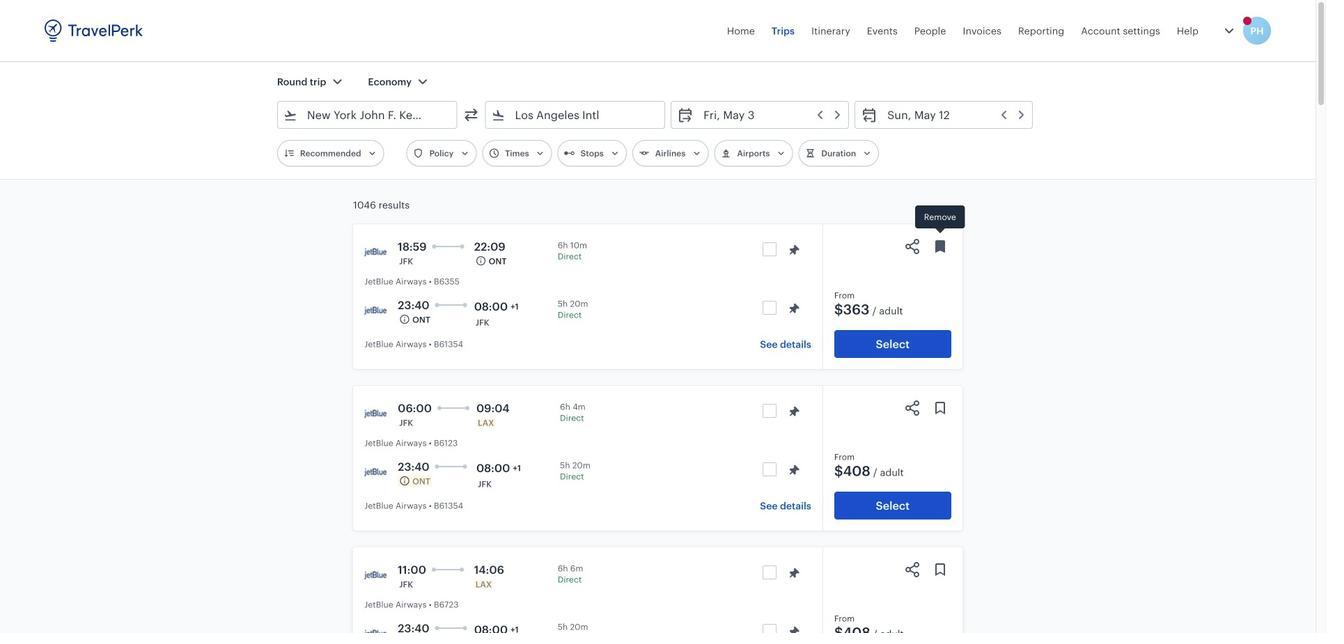 Task type: locate. For each thing, give the bounding box(es) containing it.
jetblue airways image
[[364, 241, 387, 263], [364, 461, 387, 483], [364, 564, 387, 587], [364, 623, 387, 633]]

Return field
[[878, 104, 1027, 126]]

tooltip
[[915, 205, 965, 235]]

1 jetblue airways image from the top
[[364, 300, 387, 322]]

0 vertical spatial jetblue airways image
[[364, 300, 387, 322]]

1 vertical spatial jetblue airways image
[[364, 403, 387, 425]]

jetblue airways image
[[364, 300, 387, 322], [364, 403, 387, 425]]



Task type: vqa. For each thing, say whether or not it's contained in the screenshot.
return text field
no



Task type: describe. For each thing, give the bounding box(es) containing it.
1 jetblue airways image from the top
[[364, 241, 387, 263]]

3 jetblue airways image from the top
[[364, 564, 387, 587]]

To search field
[[505, 104, 647, 126]]

4 jetblue airways image from the top
[[364, 623, 387, 633]]

2 jetblue airways image from the top
[[364, 461, 387, 483]]

2 jetblue airways image from the top
[[364, 403, 387, 425]]

From search field
[[297, 104, 438, 126]]

Depart field
[[694, 104, 843, 126]]



